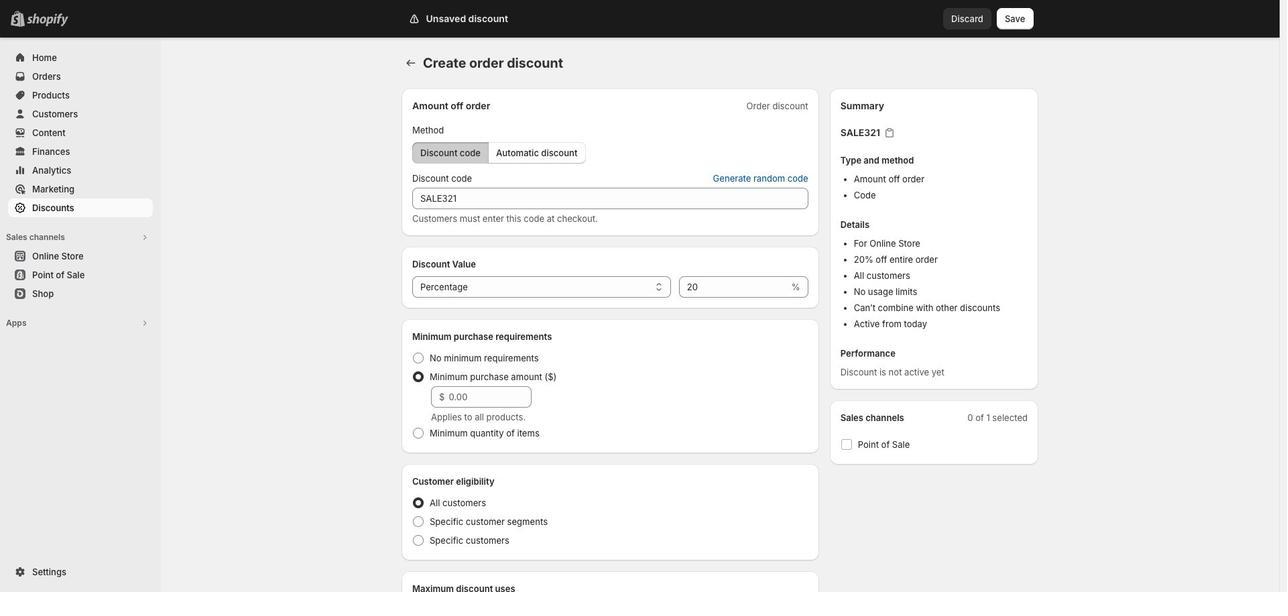 Task type: vqa. For each thing, say whether or not it's contained in the screenshot.
  text field to the bottom
no



Task type: locate. For each thing, give the bounding box(es) containing it.
None text field
[[679, 276, 789, 298]]

None text field
[[412, 188, 809, 209]]

0.00 text field
[[449, 386, 532, 408]]



Task type: describe. For each thing, give the bounding box(es) containing it.
shopify image
[[27, 13, 68, 27]]



